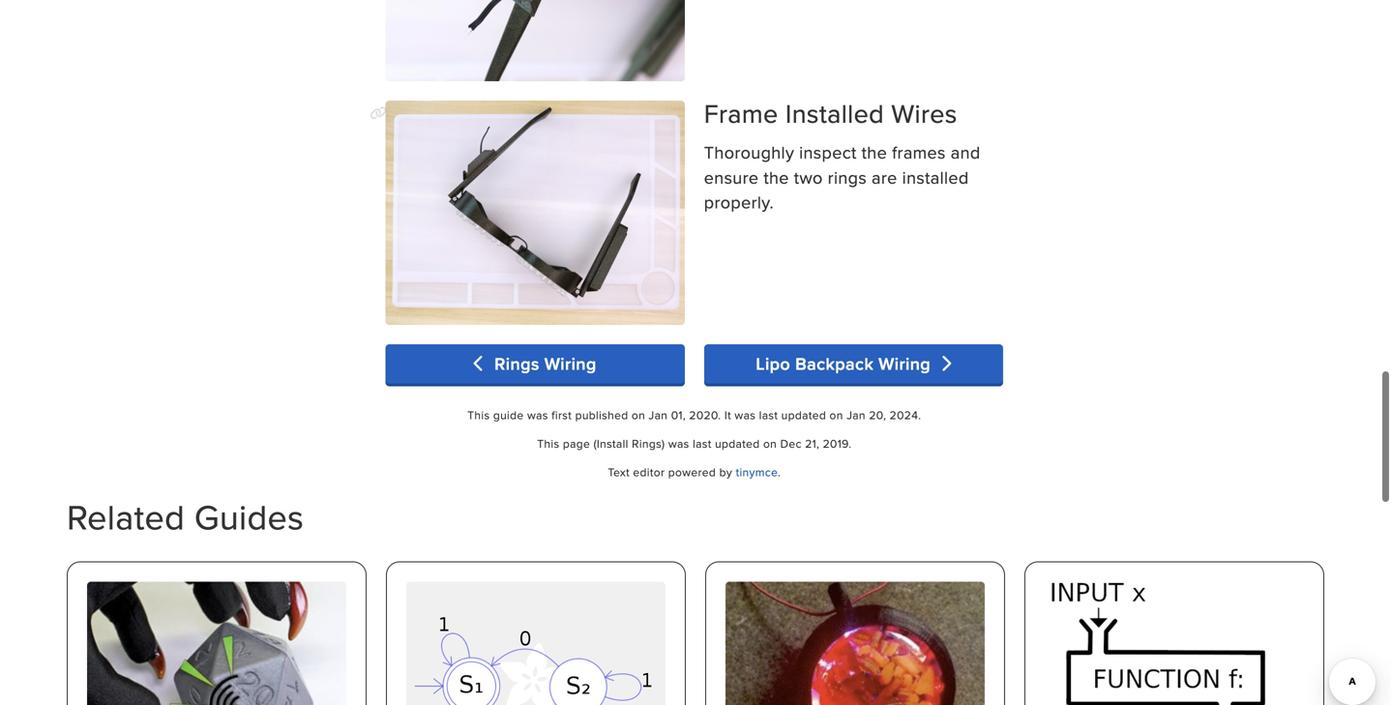 Task type: vqa. For each thing, say whether or not it's contained in the screenshot.
led_pixels_frame arm isty wire installed topview.jpg Image
yes



Task type: locate. For each thing, give the bounding box(es) containing it.
the left the two
[[764, 165, 789, 189]]

1 horizontal spatial wiring
[[879, 351, 931, 377]]

on up rings)
[[632, 407, 646, 423]]

was
[[527, 407, 548, 423], [735, 407, 756, 423], [668, 435, 690, 452]]

this left page
[[537, 435, 560, 452]]

wiring left chevron right icon
[[879, 351, 931, 377]]

1 jan from the left
[[649, 407, 668, 423]]

2 horizontal spatial on
[[830, 407, 844, 423]]

updated
[[782, 407, 826, 423], [715, 435, 760, 452]]

1 horizontal spatial last
[[759, 407, 778, 423]]

1 horizontal spatial jan
[[847, 407, 866, 423]]

on up 2019.
[[830, 407, 844, 423]]

1 vertical spatial updated
[[715, 435, 760, 452]]

was down 01,
[[668, 435, 690, 452]]

.
[[778, 464, 781, 480]]

0 horizontal spatial this
[[468, 407, 490, 423]]

0 horizontal spatial the
[[764, 165, 789, 189]]

inspect
[[799, 140, 857, 165]]

on left dec
[[763, 435, 777, 452]]

rings)
[[632, 435, 665, 452]]

the
[[862, 140, 887, 165], [764, 165, 789, 189]]

and
[[951, 140, 981, 165]]

page content region
[[370, 0, 1004, 493], [370, 0, 1004, 325]]

chevron left image
[[474, 355, 490, 373]]

1 horizontal spatial was
[[668, 435, 690, 452]]

the up "are"
[[862, 140, 887, 165]]

last right it
[[759, 407, 778, 423]]

0 horizontal spatial wiring
[[544, 351, 597, 377]]

2 wiring from the left
[[879, 351, 931, 377]]

rings
[[828, 165, 867, 189]]

1 horizontal spatial the
[[862, 140, 887, 165]]

1 horizontal spatial this
[[537, 435, 560, 452]]

last
[[759, 407, 778, 423], [693, 435, 712, 452]]

1 vertical spatial this
[[537, 435, 560, 452]]

on
[[632, 407, 646, 423], [830, 407, 844, 423], [763, 435, 777, 452]]

updated up 21,
[[782, 407, 826, 423]]

by
[[720, 464, 733, 480]]

jan left "20,"
[[847, 407, 866, 423]]

tinymce link
[[736, 464, 778, 480]]

are
[[872, 165, 898, 189]]

2024.
[[890, 407, 922, 423]]

21,
[[805, 435, 820, 452]]

updated down it
[[715, 435, 760, 452]]

wiring
[[544, 351, 597, 377], [879, 351, 931, 377]]

0 horizontal spatial jan
[[649, 407, 668, 423]]

lipo
[[756, 351, 791, 377]]

this page (install rings) was last updated on dec 21, 2019.
[[537, 435, 852, 452]]

jan left 01,
[[649, 407, 668, 423]]

last down 2020.
[[693, 435, 712, 452]]

circuitpython 101: functions image
[[1045, 582, 1304, 705]]

was right it
[[735, 407, 756, 423]]

this left guide
[[468, 407, 490, 423]]

0 horizontal spatial updated
[[715, 435, 760, 452]]

jan
[[649, 407, 668, 423], [847, 407, 866, 423]]

this for this page (install rings) was last updated on dec 21, 2019.
[[537, 435, 560, 452]]

1 vertical spatial last
[[693, 435, 712, 452]]

0 vertical spatial this
[[468, 407, 490, 423]]

this
[[468, 407, 490, 423], [537, 435, 560, 452]]

guides
[[194, 492, 304, 542]]

editor
[[633, 464, 665, 480]]

1 horizontal spatial updated
[[782, 407, 826, 423]]

two
[[794, 165, 823, 189]]

led_pixels_frame arm isty wire installed topview.jpg image
[[386, 101, 685, 325]]

(install
[[594, 435, 629, 452]]

lipo backpack wiring link
[[704, 345, 1004, 383]]

wiring up first
[[544, 351, 597, 377]]

was left first
[[527, 407, 548, 423]]



Task type: describe. For each thing, give the bounding box(es) containing it.
tinymce
[[736, 464, 778, 480]]

chevron right image
[[936, 355, 952, 373]]

text
[[608, 464, 630, 480]]

dec
[[780, 435, 802, 452]]

installed
[[902, 165, 969, 189]]

2 horizontal spatial was
[[735, 407, 756, 423]]

2020.
[[689, 407, 721, 423]]

rings wiring link
[[386, 345, 685, 383]]

2019.
[[823, 435, 852, 452]]

this for this guide was first published on jan 01, 2020. it was last updated on jan 20, 2024.
[[468, 407, 490, 423]]

01,
[[671, 407, 686, 423]]

lipo backpack wiring
[[756, 351, 936, 377]]

this guide was first published on jan 01, 2020. it was last updated on jan 20, 2024.
[[468, 407, 922, 423]]

text editor powered by tinymce .
[[608, 464, 781, 480]]

installed
[[786, 95, 884, 132]]

0 vertical spatial last
[[759, 407, 778, 423]]

related guides
[[67, 492, 304, 542]]

powered
[[668, 464, 716, 480]]

properly.
[[704, 190, 774, 214]]

it
[[725, 407, 732, 423]]

link image
[[370, 107, 387, 120]]

thoroughly
[[704, 140, 795, 165]]

page
[[563, 435, 590, 452]]

0 horizontal spatial last
[[693, 435, 712, 452]]

frame installed wires thoroughly inspect the frames and ensure the two rings are installed properly.
[[704, 95, 981, 214]]

backpack
[[795, 351, 874, 377]]

frame
[[704, 95, 779, 132]]

0 vertical spatial updated
[[782, 407, 826, 423]]

1 horizontal spatial on
[[763, 435, 777, 452]]

0 horizontal spatial was
[[527, 407, 548, 423]]

rings
[[495, 351, 540, 377]]

frames
[[892, 140, 946, 165]]

first
[[552, 407, 572, 423]]

wires
[[892, 95, 958, 132]]

0 horizontal spatial on
[[632, 407, 646, 423]]

1 wiring from the left
[[544, 351, 597, 377]]

2 jan from the left
[[847, 407, 866, 423]]

20,
[[869, 407, 887, 423]]

published
[[575, 407, 628, 423]]

rings wiring
[[490, 351, 597, 377]]

related
[[67, 492, 185, 542]]

guide
[[493, 407, 524, 423]]

ensure
[[704, 165, 759, 189]]



